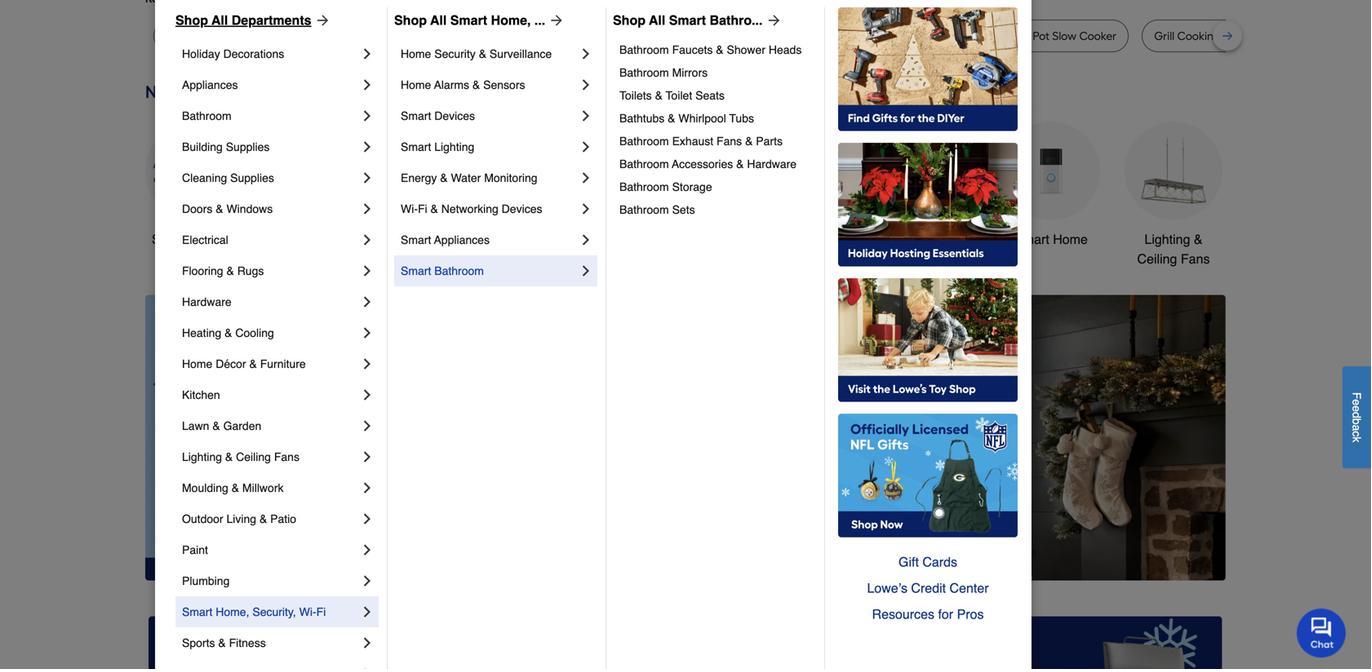 Task type: vqa. For each thing, say whether or not it's contained in the screenshot.
CEILING
yes



Task type: describe. For each thing, give the bounding box(es) containing it.
bathtubs & whirlpool tubs link
[[620, 107, 813, 130]]

heads
[[769, 43, 802, 56]]

all for shop all smart bathro...
[[649, 13, 666, 28]]

smart bathroom link
[[401, 256, 578, 287]]

1 cooking from the left
[[806, 29, 850, 43]]

surveillance
[[490, 47, 552, 60]]

fitness
[[229, 637, 266, 650]]

triple slow cooker
[[355, 29, 451, 43]]

outdoor tools & equipment
[[760, 232, 853, 266]]

exhaust
[[672, 135, 714, 148]]

flooring & rugs link
[[182, 256, 359, 287]]

outdoor for outdoor living & patio
[[182, 513, 223, 526]]

chevron right image for electrical
[[359, 232, 375, 248]]

2 horizontal spatial fans
[[1181, 251, 1210, 266]]

chevron right image for sports & fitness
[[359, 635, 375, 651]]

1 cooker from the left
[[193, 29, 230, 43]]

microwave countertop
[[488, 29, 607, 43]]

3 cooker from the left
[[1080, 29, 1117, 43]]

officially licensed n f l gifts. shop now. image
[[838, 414, 1018, 538]]

home décor & furniture link
[[182, 349, 359, 380]]

all for shop all departments
[[212, 13, 228, 28]]

crock for crock pot cooking pot
[[754, 29, 784, 43]]

energy & water monitoring
[[401, 171, 538, 184]]

1 e from the top
[[1351, 399, 1364, 406]]

0 vertical spatial lighting & ceiling fans
[[1138, 232, 1210, 266]]

sports & fitness link
[[182, 628, 359, 659]]

sports & fitness
[[182, 637, 266, 650]]

f e e d b a c k button
[[1343, 367, 1371, 469]]

bathroom exhaust fans & parts
[[620, 135, 783, 148]]

holiday decorations link
[[182, 38, 359, 69]]

0 vertical spatial appliances
[[182, 78, 238, 91]]

1 horizontal spatial fi
[[418, 202, 427, 216]]

shower
[[727, 43, 766, 56]]

paint
[[182, 544, 208, 557]]

1 slow from the left
[[166, 29, 190, 43]]

1 vertical spatial lighting & ceiling fans
[[182, 451, 300, 464]]

shop all smart bathro...
[[613, 13, 763, 28]]

outdoor tools & equipment link
[[758, 122, 855, 269]]

decorations for holiday
[[223, 47, 284, 60]]

cleaning
[[182, 171, 227, 184]]

arrow right image for shop all departments
[[311, 12, 331, 29]]

bathroom accessories & hardware
[[620, 158, 797, 171]]

plumbing link
[[182, 566, 359, 597]]

1 horizontal spatial bathroom link
[[880, 122, 978, 249]]

75 percent off all artificial christmas trees, holiday lights and more. image
[[435, 295, 1226, 581]]

crock pot slow cooker
[[1000, 29, 1117, 43]]

2 vertical spatial lighting
[[182, 451, 222, 464]]

hardware inside hardware link
[[182, 296, 232, 309]]

moulding & millwork
[[182, 482, 284, 495]]

wi-fi & networking devices link
[[401, 193, 578, 224]]

heating
[[182, 327, 221, 340]]

energy & water monitoring link
[[401, 162, 578, 193]]

grill
[[1154, 29, 1175, 43]]

kitchen
[[182, 389, 220, 402]]

holiday
[[182, 47, 220, 60]]

whirlpool
[[679, 112, 726, 125]]

sports
[[182, 637, 215, 650]]

moulding
[[182, 482, 228, 495]]

gift cards
[[899, 555, 958, 570]]

alarms
[[434, 78, 469, 91]]

electrical
[[182, 233, 228, 247]]

shop for shop all smart home, ...
[[394, 13, 427, 28]]

heating & cooling link
[[182, 318, 359, 349]]

appliances link
[[182, 69, 359, 100]]

smart devices
[[401, 109, 475, 122]]

storage
[[672, 180, 712, 193]]

shop for shop all smart bathro...
[[613, 13, 646, 28]]

b
[[1351, 418, 1364, 425]]

holiday hosting essentials. image
[[838, 143, 1018, 267]]

3 slow from the left
[[1053, 29, 1077, 43]]

up to 35 percent off select small appliances. image
[[515, 617, 856, 669]]

arrow right image for shop all smart home, ...
[[545, 12, 565, 29]]

furniture
[[260, 358, 306, 371]]

lawn & garden link
[[182, 411, 359, 442]]

pot for instant pot
[[945, 29, 962, 43]]

lowe's
[[867, 581, 908, 596]]

smart bathroom
[[401, 264, 484, 278]]

bathroom storage link
[[620, 176, 813, 198]]

décor
[[216, 358, 246, 371]]

food
[[645, 29, 670, 43]]

monitoring
[[484, 171, 538, 184]]

bathroom for bathroom faucets & shower heads
[[620, 43, 669, 56]]

bathroom mirrors
[[620, 66, 708, 79]]

1 vertical spatial lighting & ceiling fans link
[[182, 442, 359, 473]]

chevron right image for holiday decorations
[[359, 46, 375, 62]]

smart for smart bathroom
[[401, 264, 431, 278]]

shop these last-minute gifts. $99 or less. quantities are limited and won't last. image
[[145, 295, 409, 581]]

1 horizontal spatial fans
[[717, 135, 742, 148]]

1 horizontal spatial wi-
[[401, 202, 418, 216]]

1 horizontal spatial lighting & ceiling fans link
[[1125, 122, 1223, 269]]

doors & windows
[[182, 202, 273, 216]]

chevron right image for flooring & rugs
[[359, 263, 375, 279]]

christmas decorations
[[527, 232, 596, 266]]

arrow right image
[[1196, 438, 1212, 454]]

chevron right image for home security & surveillance
[[578, 46, 594, 62]]

1 tools from the left
[[424, 232, 454, 247]]

crock for crock pot slow cooker
[[1000, 29, 1030, 43]]

warmer
[[673, 29, 716, 43]]

1 horizontal spatial home,
[[491, 13, 531, 28]]

bathtubs & whirlpool tubs
[[620, 112, 754, 125]]

0 vertical spatial devices
[[434, 109, 475, 122]]

chevron right image for home décor & furniture
[[359, 356, 375, 372]]

smart for smart lighting
[[401, 140, 431, 153]]

chevron right image for appliances
[[359, 77, 375, 93]]

home décor & furniture
[[182, 358, 306, 371]]

bathtubs
[[620, 112, 665, 125]]

c
[[1351, 431, 1364, 437]]

k
[[1351, 437, 1364, 443]]

deals
[[203, 232, 237, 247]]

2 e from the top
[[1351, 406, 1364, 412]]

bathroom sets
[[620, 203, 695, 216]]

smart lighting link
[[401, 131, 578, 162]]

christmas decorations link
[[513, 122, 611, 269]]

living
[[226, 513, 256, 526]]

credit
[[911, 581, 946, 596]]

lighting inside smart lighting link
[[434, 140, 474, 153]]

cooling
[[235, 327, 274, 340]]

chevron right image for smart appliances
[[578, 232, 594, 248]]

rugs
[[237, 264, 264, 278]]

supplies for building supplies
[[226, 140, 270, 153]]

home security & surveillance
[[401, 47, 552, 60]]

chevron right image for home alarms & sensors
[[578, 77, 594, 93]]

scroll to item #4 element
[[865, 550, 907, 559]]

decorations for christmas
[[527, 251, 596, 266]]

chevron right image for smart lighting
[[578, 139, 594, 155]]

shop all smart home, ... link
[[394, 11, 565, 30]]

bathroom for bathroom exhaust fans & parts
[[620, 135, 669, 148]]

smart devices link
[[401, 100, 578, 131]]

smart for smart home, security, wi-fi
[[182, 606, 213, 619]]

pot for crock pot slow cooker
[[1033, 29, 1050, 43]]

up to 30 percent off select grills and accessories. image
[[882, 617, 1223, 669]]

0 horizontal spatial bathroom link
[[182, 100, 359, 131]]

outdoor living & patio
[[182, 513, 296, 526]]

lowe's credit center link
[[838, 575, 1018, 602]]

lawn
[[182, 420, 209, 433]]

shop all deals
[[152, 232, 237, 247]]

arrow right image for shop all smart bathro...
[[763, 12, 782, 29]]

smart for smart home
[[1015, 232, 1050, 247]]

cleaning supplies
[[182, 171, 274, 184]]

accessories
[[672, 158, 733, 171]]

instant pot
[[907, 29, 962, 43]]

flooring & rugs
[[182, 264, 264, 278]]

shop all departments link
[[176, 11, 331, 30]]

new deals every day during 25 days of deals image
[[145, 78, 1226, 106]]



Task type: locate. For each thing, give the bounding box(es) containing it.
1 horizontal spatial lighting
[[434, 140, 474, 153]]

shop inside shop all smart bathro... link
[[613, 13, 646, 28]]

1 horizontal spatial cooking
[[1178, 29, 1221, 43]]

doors
[[182, 202, 213, 216]]

4 pot from the left
[[945, 29, 962, 43]]

chevron right image for smart home, security, wi-fi
[[359, 604, 375, 620]]

0 vertical spatial hardware
[[747, 158, 797, 171]]

e up "d"
[[1351, 399, 1364, 406]]

cards
[[923, 555, 958, 570]]

find gifts for the diyer. image
[[838, 7, 1018, 131]]

arrow right image
[[311, 12, 331, 29], [545, 12, 565, 29], [763, 12, 782, 29]]

crock down departments
[[268, 29, 298, 43]]

shop for shop all departments
[[176, 13, 208, 28]]

outdoor down moulding
[[182, 513, 223, 526]]

all up food
[[649, 13, 666, 28]]

0 vertical spatial wi-
[[401, 202, 418, 216]]

decorations
[[223, 47, 284, 60], [527, 251, 596, 266]]

0 horizontal spatial decorations
[[223, 47, 284, 60]]

1 horizontal spatial cooker
[[413, 29, 451, 43]]

wi- right security,
[[299, 606, 316, 619]]

arrow right image inside shop all smart bathro... link
[[763, 12, 782, 29]]

chevron right image for lawn & garden
[[359, 418, 375, 434]]

home for home security & surveillance
[[401, 47, 431, 60]]

1 horizontal spatial devices
[[502, 202, 542, 216]]

bathro...
[[710, 13, 763, 28]]

bathroom for bathroom storage
[[620, 180, 669, 193]]

chevron right image for smart bathroom
[[578, 263, 594, 279]]

chevron right image for heating & cooling
[[359, 325, 375, 341]]

equipment
[[775, 251, 838, 266]]

bathroom accessories & hardware link
[[620, 153, 813, 176]]

gift cards link
[[838, 549, 1018, 575]]

home
[[401, 47, 431, 60], [401, 78, 431, 91], [1053, 232, 1088, 247], [182, 358, 213, 371]]

1 vertical spatial supplies
[[230, 171, 274, 184]]

devices down "monitoring"
[[502, 202, 542, 216]]

tools
[[424, 232, 454, 247], [810, 232, 841, 247]]

2 crock from the left
[[754, 29, 784, 43]]

chevron right image for energy & water monitoring
[[578, 170, 594, 186]]

shop up slow cooker
[[176, 13, 208, 28]]

1 arrow right image from the left
[[311, 12, 331, 29]]

1 vertical spatial decorations
[[527, 251, 596, 266]]

all for shop all smart home, ...
[[430, 13, 447, 28]]

home inside home décor & furniture link
[[182, 358, 213, 371]]

1 vertical spatial home,
[[216, 606, 249, 619]]

1 crock from the left
[[268, 29, 298, 43]]

1 horizontal spatial shop
[[394, 13, 427, 28]]

home inside smart home link
[[1053, 232, 1088, 247]]

security,
[[253, 606, 296, 619]]

chevron right image
[[578, 77, 594, 93], [359, 108, 375, 124], [359, 139, 375, 155], [578, 170, 594, 186], [359, 201, 375, 217], [578, 201, 594, 217], [578, 232, 594, 248], [359, 263, 375, 279], [578, 263, 594, 279], [359, 325, 375, 341], [359, 418, 375, 434], [359, 449, 375, 465], [359, 542, 375, 558], [359, 604, 375, 620], [359, 635, 375, 651]]

0 horizontal spatial fi
[[316, 606, 326, 619]]

resources for pros
[[872, 607, 984, 622]]

hardware
[[747, 158, 797, 171], [182, 296, 232, 309]]

christmas
[[532, 232, 591, 247]]

hardware down parts at the top of page
[[747, 158, 797, 171]]

bathroom for bathroom sets
[[620, 203, 669, 216]]

5 pot from the left
[[1033, 29, 1050, 43]]

3 shop from the left
[[613, 13, 646, 28]]

2 horizontal spatial shop
[[613, 13, 646, 28]]

wi-fi & networking devices
[[401, 202, 542, 216]]

1 horizontal spatial decorations
[[527, 251, 596, 266]]

chevron right image for hardware
[[359, 294, 375, 310]]

0 horizontal spatial shop
[[176, 13, 208, 28]]

shop up food
[[613, 13, 646, 28]]

0 horizontal spatial lighting & ceiling fans
[[182, 451, 300, 464]]

2 horizontal spatial slow
[[1053, 29, 1077, 43]]

0 horizontal spatial ceiling
[[236, 451, 271, 464]]

hardware inside bathroom accessories & hardware link
[[747, 158, 797, 171]]

0 horizontal spatial wi-
[[299, 606, 316, 619]]

chevron right image
[[359, 46, 375, 62], [578, 46, 594, 62], [359, 77, 375, 93], [578, 108, 594, 124], [578, 139, 594, 155], [359, 170, 375, 186], [359, 232, 375, 248], [359, 294, 375, 310], [359, 356, 375, 372], [359, 387, 375, 403], [359, 480, 375, 496], [359, 511, 375, 527], [359, 573, 375, 589], [359, 666, 375, 669]]

chevron right image for smart devices
[[578, 108, 594, 124]]

1 horizontal spatial arrow right image
[[545, 12, 565, 29]]

crock up the "heads"
[[754, 29, 784, 43]]

bathroom storage
[[620, 180, 712, 193]]

paint link
[[182, 535, 359, 566]]

hardware down flooring
[[182, 296, 232, 309]]

2 cooking from the left
[[1178, 29, 1221, 43]]

0 horizontal spatial slow
[[166, 29, 190, 43]]

0 horizontal spatial devices
[[434, 109, 475, 122]]

0 vertical spatial fans
[[717, 135, 742, 148]]

cooker up holiday
[[193, 29, 230, 43]]

security
[[434, 47, 476, 60]]

f
[[1351, 392, 1364, 399]]

chevron right image for wi-fi & networking devices
[[578, 201, 594, 217]]

smart home, security, wi-fi
[[182, 606, 326, 619]]

decorations down christmas
[[527, 251, 596, 266]]

chevron right image for outdoor living & patio
[[359, 511, 375, 527]]

cooker
[[193, 29, 230, 43], [413, 29, 451, 43], [1080, 29, 1117, 43]]

arrow right image inside the shop all departments link
[[311, 12, 331, 29]]

2 arrow right image from the left
[[545, 12, 565, 29]]

1 shop from the left
[[176, 13, 208, 28]]

recommended searches for you heading
[[145, 0, 1226, 7]]

0 horizontal spatial hardware
[[182, 296, 232, 309]]

all right shop
[[186, 232, 200, 247]]

shop all deals link
[[145, 122, 243, 249]]

all up security
[[430, 13, 447, 28]]

doors & windows link
[[182, 193, 359, 224]]

bathroom exhaust fans & parts link
[[620, 130, 813, 153]]

toilets & toilet seats link
[[620, 84, 813, 107]]

home,
[[491, 13, 531, 28], [216, 606, 249, 619]]

lighting
[[434, 140, 474, 153], [1145, 232, 1191, 247], [182, 451, 222, 464]]

1 vertical spatial lighting
[[1145, 232, 1191, 247]]

tools up the equipment
[[810, 232, 841, 247]]

scroll to item #5 image
[[907, 551, 946, 558]]

pot for crock pot cooking pot
[[787, 29, 804, 43]]

home inside home security & surveillance link
[[401, 47, 431, 60]]

home alarms & sensors link
[[401, 69, 578, 100]]

cooker left grill
[[1080, 29, 1117, 43]]

3 crock from the left
[[1000, 29, 1030, 43]]

center
[[950, 581, 989, 596]]

0 vertical spatial lighting
[[434, 140, 474, 153]]

e up b at the right of the page
[[1351, 406, 1364, 412]]

chevron right image for cleaning supplies
[[359, 170, 375, 186]]

0 horizontal spatial crock
[[268, 29, 298, 43]]

supplies up windows
[[230, 171, 274, 184]]

arrow right image up the crock pot on the left top
[[311, 12, 331, 29]]

0 vertical spatial ceiling
[[1138, 251, 1177, 266]]

2 slow from the left
[[386, 29, 411, 43]]

1 pot from the left
[[301, 29, 318, 43]]

bathroom for bathroom mirrors
[[620, 66, 669, 79]]

cooker up security
[[413, 29, 451, 43]]

1 vertical spatial fi
[[316, 606, 326, 619]]

appliances down holiday
[[182, 78, 238, 91]]

2 horizontal spatial arrow right image
[[763, 12, 782, 29]]

1 vertical spatial fans
[[1181, 251, 1210, 266]]

supplies for cleaning supplies
[[230, 171, 274, 184]]

0 vertical spatial outdoor
[[760, 232, 807, 247]]

1 horizontal spatial hardware
[[747, 158, 797, 171]]

3 arrow right image from the left
[[763, 12, 782, 29]]

cooking
[[806, 29, 850, 43], [1178, 29, 1221, 43]]

shop up triple slow cooker
[[394, 13, 427, 28]]

0 horizontal spatial lighting & ceiling fans link
[[182, 442, 359, 473]]

pros
[[957, 607, 984, 622]]

0 horizontal spatial lighting
[[182, 451, 222, 464]]

outdoor up the equipment
[[760, 232, 807, 247]]

home for home alarms & sensors
[[401, 78, 431, 91]]

0 horizontal spatial outdoor
[[182, 513, 223, 526]]

home, up microwave
[[491, 13, 531, 28]]

1 horizontal spatial slow
[[386, 29, 411, 43]]

bathroom for bathroom accessories & hardware
[[620, 158, 669, 171]]

shop inside shop all smart home, ... link
[[394, 13, 427, 28]]

appliances down networking
[[434, 233, 490, 247]]

0 horizontal spatial cooking
[[806, 29, 850, 43]]

crock for crock pot
[[268, 29, 298, 43]]

scroll to item #2 image
[[787, 551, 826, 558]]

smart for smart appliances
[[401, 233, 431, 247]]

all
[[212, 13, 228, 28], [430, 13, 447, 28], [649, 13, 666, 28], [186, 232, 200, 247]]

mirrors
[[672, 66, 708, 79]]

1 horizontal spatial tools
[[810, 232, 841, 247]]

faucets
[[672, 43, 713, 56]]

bathroom faucets & shower heads
[[620, 43, 802, 56]]

f e e d b a c k
[[1351, 392, 1364, 443]]

home inside home alarms & sensors link
[[401, 78, 431, 91]]

smart home
[[1015, 232, 1088, 247]]

grate
[[1224, 29, 1254, 43]]

1 vertical spatial devices
[[502, 202, 542, 216]]

heating & cooling
[[182, 327, 274, 340]]

2 horizontal spatial cooker
[[1080, 29, 1117, 43]]

home for home décor & furniture
[[182, 358, 213, 371]]

0 vertical spatial home,
[[491, 13, 531, 28]]

0 horizontal spatial home,
[[216, 606, 249, 619]]

decorations inside "link"
[[527, 251, 596, 266]]

outdoor for outdoor tools & equipment
[[760, 232, 807, 247]]

for
[[938, 607, 954, 622]]

arrow right image inside shop all smart home, ... link
[[545, 12, 565, 29]]

resources
[[872, 607, 935, 622]]

shop inside the shop all departments link
[[176, 13, 208, 28]]

0 vertical spatial lighting & ceiling fans link
[[1125, 122, 1223, 269]]

chat invite button image
[[1297, 608, 1347, 658]]

tubs
[[729, 112, 754, 125]]

0 vertical spatial supplies
[[226, 140, 270, 153]]

chevron right image for moulding & millwork
[[359, 480, 375, 496]]

0 horizontal spatial fans
[[274, 451, 300, 464]]

devices down alarms
[[434, 109, 475, 122]]

1 horizontal spatial lighting & ceiling fans
[[1138, 232, 1210, 266]]

supplies up cleaning supplies
[[226, 140, 270, 153]]

slow
[[166, 29, 190, 43], [386, 29, 411, 43], [1053, 29, 1077, 43]]

1 horizontal spatial ceiling
[[1138, 251, 1177, 266]]

e
[[1351, 399, 1364, 406], [1351, 406, 1364, 412]]

0 horizontal spatial arrow right image
[[311, 12, 331, 29]]

smart home, security, wi-fi link
[[182, 597, 359, 628]]

all for shop all deals
[[186, 232, 200, 247]]

visit the lowe's toy shop. image
[[838, 278, 1018, 402]]

garden
[[223, 420, 261, 433]]

gift
[[899, 555, 919, 570]]

ceiling
[[1138, 251, 1177, 266], [236, 451, 271, 464]]

1 horizontal spatial appliances
[[434, 233, 490, 247]]

toilet
[[666, 89, 692, 102]]

slow cooker
[[166, 29, 230, 43]]

0 vertical spatial decorations
[[223, 47, 284, 60]]

1 vertical spatial wi-
[[299, 606, 316, 619]]

wi-
[[401, 202, 418, 216], [299, 606, 316, 619]]

toilets
[[620, 89, 652, 102]]

building supplies
[[182, 140, 270, 153]]

chevron right image for doors & windows
[[359, 201, 375, 217]]

3 pot from the left
[[853, 29, 869, 43]]

lighting & ceiling fans
[[1138, 232, 1210, 266], [182, 451, 300, 464]]

water
[[451, 171, 481, 184]]

parts
[[756, 135, 783, 148]]

2 vertical spatial fans
[[274, 451, 300, 464]]

d
[[1351, 412, 1364, 418]]

millwork
[[242, 482, 284, 495]]

chevron right image for building supplies
[[359, 139, 375, 155]]

crock right instant pot
[[1000, 29, 1030, 43]]

chevron right image for plumbing
[[359, 573, 375, 589]]

all up slow cooker
[[212, 13, 228, 28]]

tools inside outdoor tools & equipment
[[810, 232, 841, 247]]

1 vertical spatial outdoor
[[182, 513, 223, 526]]

toilets & toilet seats
[[620, 89, 725, 102]]

tools up smart bathroom
[[424, 232, 454, 247]]

0 vertical spatial fi
[[418, 202, 427, 216]]

shop all departments
[[176, 13, 311, 28]]

fi right security,
[[316, 606, 326, 619]]

0 horizontal spatial cooker
[[193, 29, 230, 43]]

1 horizontal spatial crock
[[754, 29, 784, 43]]

& inside outdoor tools & equipment
[[844, 232, 853, 247]]

2 cooker from the left
[[413, 29, 451, 43]]

fi down energy
[[418, 202, 427, 216]]

chevron right image for paint
[[359, 542, 375, 558]]

chevron right image for bathroom
[[359, 108, 375, 124]]

departments
[[232, 13, 311, 28]]

windows
[[226, 202, 273, 216]]

arrow right image up microwave countertop
[[545, 12, 565, 29]]

smart for smart devices
[[401, 109, 431, 122]]

2 pot from the left
[[787, 29, 804, 43]]

0 horizontal spatial appliances
[[182, 78, 238, 91]]

2 shop from the left
[[394, 13, 427, 28]]

1 vertical spatial ceiling
[[236, 451, 271, 464]]

pot
[[301, 29, 318, 43], [787, 29, 804, 43], [853, 29, 869, 43], [945, 29, 962, 43], [1033, 29, 1050, 43]]

chevron right image for lighting & ceiling fans
[[359, 449, 375, 465]]

warming
[[1267, 29, 1316, 43]]

sets
[[672, 203, 695, 216]]

get up to 2 free select tools or batteries when you buy 1 with select purchases. image
[[149, 617, 489, 669]]

2 tools from the left
[[810, 232, 841, 247]]

bathroom sets link
[[620, 198, 813, 221]]

pot for crock pot
[[301, 29, 318, 43]]

decorations down the shop all departments link
[[223, 47, 284, 60]]

1 vertical spatial appliances
[[434, 233, 490, 247]]

chevron right image for kitchen
[[359, 387, 375, 403]]

seats
[[696, 89, 725, 102]]

1 vertical spatial hardware
[[182, 296, 232, 309]]

home, up sports & fitness
[[216, 606, 249, 619]]

holiday decorations
[[182, 47, 284, 60]]

home security & surveillance link
[[401, 38, 578, 69]]

1 horizontal spatial outdoor
[[760, 232, 807, 247]]

shop all smart home, ...
[[394, 13, 545, 28]]

2 horizontal spatial crock
[[1000, 29, 1030, 43]]

smart lighting
[[401, 140, 474, 153]]

smart appliances link
[[401, 224, 578, 256]]

wi- down energy
[[401, 202, 418, 216]]

2 horizontal spatial lighting
[[1145, 232, 1191, 247]]

arrow right image up the "heads"
[[763, 12, 782, 29]]

outdoor inside outdoor tools & equipment
[[760, 232, 807, 247]]

0 horizontal spatial tools
[[424, 232, 454, 247]]



